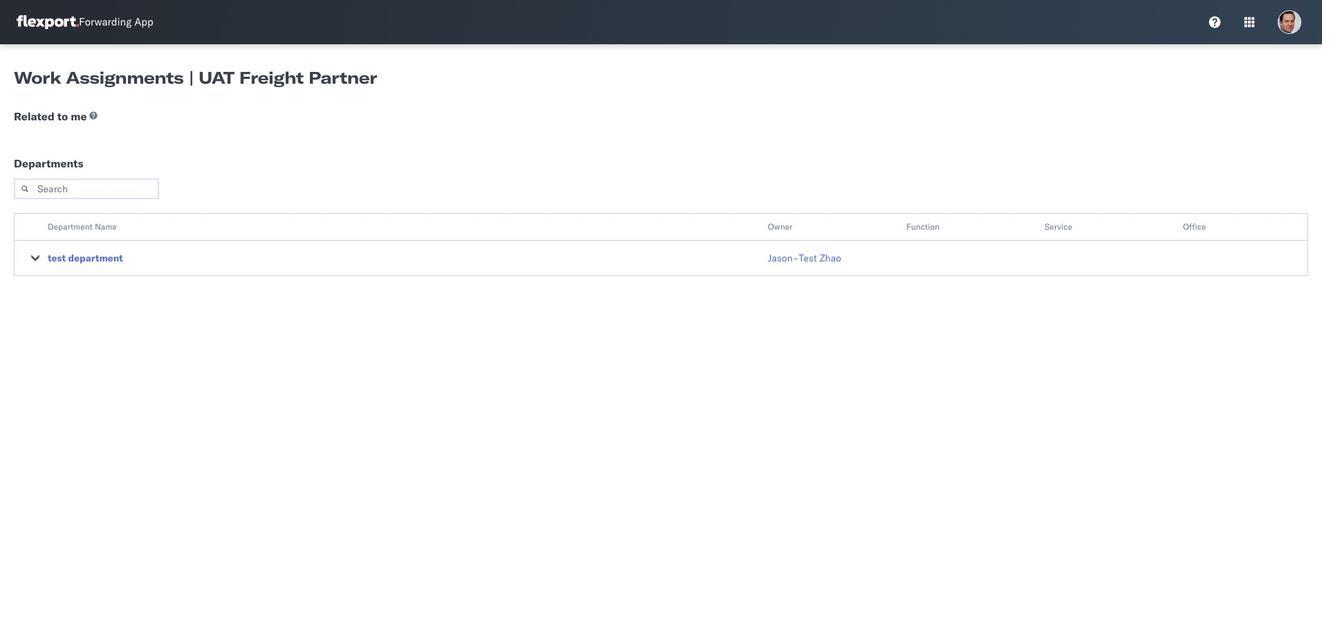 Task type: describe. For each thing, give the bounding box(es) containing it.
test department
[[48, 252, 123, 264]]

partner
[[309, 67, 377, 88]]

function
[[907, 222, 940, 232]]

office
[[1184, 222, 1207, 232]]

me
[[71, 109, 87, 123]]

test department link
[[48, 251, 123, 265]]

app
[[134, 16, 153, 29]]

related
[[14, 109, 55, 123]]

test
[[48, 252, 66, 264]]

department
[[48, 222, 93, 232]]

jason-
[[768, 252, 799, 264]]

departments
[[14, 156, 84, 170]]

work assignments | uat freight partner
[[14, 67, 377, 88]]

related to me
[[14, 109, 87, 123]]

department
[[68, 252, 123, 264]]

department name
[[48, 222, 117, 232]]

service
[[1045, 222, 1073, 232]]



Task type: locate. For each thing, give the bounding box(es) containing it.
test
[[799, 252, 818, 264]]

forwarding app
[[79, 16, 153, 29]]

|
[[189, 67, 194, 88]]

jason-test zhao
[[768, 252, 842, 264]]

forwarding app link
[[17, 15, 153, 29]]

to
[[57, 109, 68, 123]]

uat
[[199, 67, 234, 88]]

flexport. image
[[17, 15, 79, 29]]

assignments
[[66, 67, 184, 88]]

forwarding
[[79, 16, 132, 29]]

zhao
[[820, 252, 842, 264]]

owner
[[768, 222, 793, 232]]

Search text field
[[14, 179, 159, 199]]

freight
[[239, 67, 304, 88]]

work
[[14, 67, 61, 88]]

jason-test zhao link
[[768, 251, 842, 265]]

name
[[95, 222, 117, 232]]



Task type: vqa. For each thing, say whether or not it's contained in the screenshot.
Function
yes



